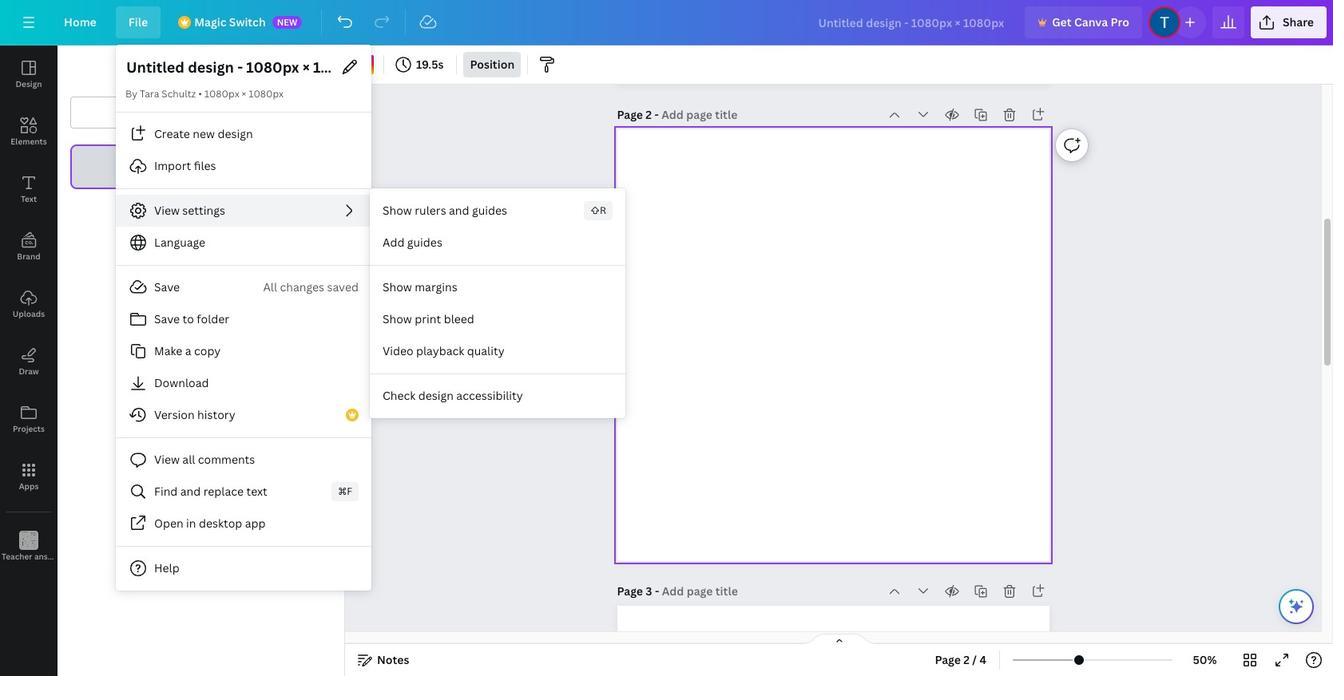 Task type: describe. For each thing, give the bounding box(es) containing it.
import files
[[154, 158, 216, 173]]

magic switch
[[194, 14, 266, 30]]

×
[[242, 87, 246, 101]]

in
[[186, 516, 196, 531]]

teacher
[[2, 551, 32, 562]]

add
[[383, 235, 405, 250]]

create new design
[[154, 126, 253, 141]]

text
[[246, 484, 268, 499]]

files
[[194, 158, 216, 173]]

layers button
[[205, 52, 332, 82]]

brand button
[[0, 218, 58, 276]]

- for page 3 -
[[655, 584, 659, 599]]

page 2 / 4 button
[[929, 648, 993, 673]]

make
[[154, 344, 182, 359]]

pro
[[1111, 14, 1130, 30]]

notes button
[[352, 648, 416, 673]]

show for show print bleed
[[383, 312, 412, 327]]

;
[[28, 553, 30, 563]]

save to folder button
[[116, 304, 371, 336]]

a
[[185, 344, 191, 359]]

version
[[154, 407, 195, 423]]

Overlapping button
[[203, 100, 328, 125]]

Design title text field
[[125, 54, 333, 80]]

saved
[[327, 280, 359, 295]]

2 1080px from the left
[[249, 87, 284, 101]]

2 for /
[[964, 653, 970, 668]]

show for show margins
[[383, 280, 412, 295]]

video
[[383, 344, 413, 359]]

#ffffff image
[[355, 55, 374, 74]]

- for page 2 -
[[655, 107, 659, 122]]

all for all changes saved
[[263, 280, 277, 295]]

create
[[154, 126, 190, 141]]

show for show rulers and guides
[[383, 203, 412, 218]]

add guides button
[[370, 227, 626, 259]]

show margins button
[[370, 272, 626, 304]]

all
[[182, 452, 195, 467]]

apps
[[19, 481, 39, 492]]

draw
[[19, 366, 39, 377]]

0 horizontal spatial design
[[218, 126, 253, 141]]

guides inside button
[[407, 235, 442, 250]]

make a copy button
[[116, 336, 371, 367]]

history
[[197, 407, 235, 423]]

all for all
[[130, 105, 144, 120]]

help
[[154, 561, 180, 576]]

50% button
[[1179, 648, 1231, 673]]

margins
[[415, 280, 457, 295]]

brand
[[17, 251, 41, 262]]

quality
[[467, 344, 505, 359]]

get
[[1052, 14, 1072, 30]]

⌘f
[[338, 485, 352, 499]]

4
[[980, 653, 987, 668]]

create new design button
[[116, 118, 371, 150]]

import files button
[[116, 150, 371, 182]]

check
[[383, 388, 416, 403]]

switch
[[229, 14, 266, 30]]

file button
[[116, 6, 161, 38]]

share button
[[1251, 6, 1327, 38]]

arrange button
[[70, 52, 205, 82]]

uploads button
[[0, 276, 58, 333]]

schultz
[[162, 87, 196, 101]]

save to folder
[[154, 312, 229, 327]]

design
[[16, 78, 42, 89]]

page for page 2
[[617, 107, 643, 122]]

side panel tab list
[[0, 46, 81, 576]]

accessibility
[[456, 388, 523, 403]]

1080px × 1080px
[[204, 87, 284, 101]]

uploads
[[13, 308, 45, 320]]

view for view settings
[[154, 203, 180, 218]]

video playback quality button
[[370, 336, 626, 367]]

view settings button
[[116, 195, 371, 227]]

projects
[[13, 423, 45, 435]]

text
[[21, 193, 37, 205]]

notes
[[377, 653, 409, 668]]

help button
[[116, 553, 371, 585]]

page for page 3
[[617, 584, 643, 599]]

19.5s
[[416, 57, 444, 72]]

50%
[[1193, 653, 1217, 668]]

overlapping
[[232, 105, 298, 120]]

⇧r
[[591, 204, 606, 217]]

video playback quality
[[383, 344, 505, 359]]

folder
[[197, 312, 229, 327]]

desktop
[[199, 516, 242, 531]]

elements button
[[0, 103, 58, 161]]

canva
[[1074, 14, 1108, 30]]

new
[[193, 126, 215, 141]]

make a copy
[[154, 344, 221, 359]]

text button
[[0, 161, 58, 218]]

rulers
[[415, 203, 446, 218]]

layers
[[250, 59, 286, 74]]

check design accessibility
[[383, 388, 523, 403]]

draw button
[[0, 333, 58, 391]]

all changes saved
[[263, 280, 359, 295]]

position button
[[464, 52, 521, 77]]

language button
[[116, 227, 371, 259]]

find
[[154, 484, 178, 499]]

copy
[[194, 344, 221, 359]]



Task type: locate. For each thing, give the bounding box(es) containing it.
save for save to folder
[[154, 312, 180, 327]]

0 vertical spatial show
[[383, 203, 412, 218]]

1 horizontal spatial 2
[[964, 653, 970, 668]]

save
[[154, 280, 180, 295], [154, 312, 180, 327]]

view inside dropdown button
[[154, 203, 180, 218]]

arrange
[[116, 59, 159, 74]]

Page title text field
[[662, 107, 739, 123]]

language
[[154, 235, 205, 250]]

1 horizontal spatial design
[[418, 388, 454, 403]]

0 horizontal spatial 2
[[646, 107, 652, 122]]

0 vertical spatial -
[[655, 107, 659, 122]]

page left 3
[[617, 584, 643, 599]]

show rulers and guides
[[383, 203, 507, 218]]

view up language
[[154, 203, 180, 218]]

get canva pro button
[[1025, 6, 1142, 38]]

by tara schultz
[[125, 87, 196, 101]]

0 horizontal spatial 1080px
[[204, 87, 239, 101]]

settings
[[182, 203, 225, 218]]

0 vertical spatial all
[[130, 105, 144, 120]]

version history
[[154, 407, 235, 423]]

0 vertical spatial view
[[154, 203, 180, 218]]

version history button
[[116, 399, 371, 431]]

/
[[973, 653, 977, 668]]

share
[[1283, 14, 1314, 30]]

all inside button
[[130, 105, 144, 120]]

1 vertical spatial -
[[655, 584, 659, 599]]

check design accessibility button
[[370, 380, 626, 412]]

1 vertical spatial all
[[263, 280, 277, 295]]

show left print
[[383, 312, 412, 327]]

1 vertical spatial 2
[[964, 653, 970, 668]]

and
[[449, 203, 469, 218], [180, 484, 201, 499]]

file
[[128, 14, 148, 30]]

get canva pro
[[1052, 14, 1130, 30]]

guides
[[472, 203, 507, 218], [407, 235, 442, 250]]

1 horizontal spatial all
[[263, 280, 277, 295]]

2 vertical spatial show
[[383, 312, 412, 327]]

design button
[[0, 46, 58, 103]]

design
[[218, 126, 253, 141], [418, 388, 454, 403]]

1 horizontal spatial and
[[449, 203, 469, 218]]

show pages image
[[801, 634, 878, 646]]

1 vertical spatial guides
[[407, 235, 442, 250]]

download button
[[116, 367, 371, 399]]

design right new
[[218, 126, 253, 141]]

0 vertical spatial 2
[[646, 107, 652, 122]]

3 show from the top
[[383, 312, 412, 327]]

guides right add
[[407, 235, 442, 250]]

save left to
[[154, 312, 180, 327]]

new
[[277, 16, 297, 28]]

2 for -
[[646, 107, 652, 122]]

to
[[183, 312, 194, 327]]

guides up add guides button
[[472, 203, 507, 218]]

0 horizontal spatial all
[[130, 105, 144, 120]]

2 left /
[[964, 653, 970, 668]]

projects button
[[0, 391, 58, 448]]

2 view from the top
[[154, 452, 180, 467]]

add guides
[[383, 235, 442, 250]]

teacher answer keys
[[2, 551, 81, 562]]

1 1080px from the left
[[204, 87, 239, 101]]

answer
[[34, 551, 62, 562]]

page 2 / 4
[[935, 653, 987, 668]]

all left changes
[[263, 280, 277, 295]]

find and replace text
[[154, 484, 268, 499]]

replace
[[203, 484, 244, 499]]

position
[[470, 57, 515, 72]]

- left page title text box
[[655, 107, 659, 122]]

0 vertical spatial and
[[449, 203, 469, 218]]

print
[[415, 312, 441, 327]]

0 vertical spatial design
[[218, 126, 253, 141]]

2 save from the top
[[154, 312, 180, 327]]

3
[[646, 584, 652, 599]]

show left margins
[[383, 280, 412, 295]]

save up save to folder
[[154, 280, 180, 295]]

0 vertical spatial guides
[[472, 203, 507, 218]]

2 show from the top
[[383, 280, 412, 295]]

view for view all comments
[[154, 452, 180, 467]]

download
[[154, 375, 209, 391]]

All button
[[74, 100, 199, 125]]

view left "all" on the bottom left of the page
[[154, 452, 180, 467]]

save inside button
[[154, 312, 180, 327]]

by
[[125, 87, 137, 101]]

1 save from the top
[[154, 280, 180, 295]]

elements
[[11, 136, 47, 147]]

playback
[[416, 344, 464, 359]]

comments
[[198, 452, 255, 467]]

1 view from the top
[[154, 203, 180, 218]]

bleed
[[444, 312, 474, 327]]

1 - from the top
[[655, 107, 659, 122]]

main menu bar
[[0, 0, 1333, 46]]

2 - from the top
[[655, 584, 659, 599]]

1 show from the top
[[383, 203, 412, 218]]

page inside 'button'
[[935, 653, 961, 668]]

- right 3
[[655, 584, 659, 599]]

1080px
[[204, 87, 239, 101], [249, 87, 284, 101]]

and right rulers
[[449, 203, 469, 218]]

Page title text field
[[662, 584, 740, 600]]

0 horizontal spatial and
[[180, 484, 201, 499]]

0 vertical spatial save
[[154, 280, 180, 295]]

view inside button
[[154, 452, 180, 467]]

show margins
[[383, 280, 457, 295]]

magic
[[194, 14, 226, 30]]

and right the find
[[180, 484, 201, 499]]

view settings
[[154, 203, 225, 218]]

save for save
[[154, 280, 180, 295]]

changes
[[280, 280, 324, 295]]

page left /
[[935, 653, 961, 668]]

1 vertical spatial save
[[154, 312, 180, 327]]

2 left page title text box
[[646, 107, 652, 122]]

app
[[245, 516, 266, 531]]

1 horizontal spatial 1080px
[[249, 87, 284, 101]]

19.5s button
[[391, 52, 450, 77]]

open in desktop app button
[[116, 508, 371, 540]]

0 vertical spatial page
[[617, 107, 643, 122]]

all
[[130, 105, 144, 120], [263, 280, 277, 295]]

1080px up the overlapping
[[249, 87, 284, 101]]

1 horizontal spatial guides
[[472, 203, 507, 218]]

0 horizontal spatial guides
[[407, 235, 442, 250]]

2 inside 'button'
[[964, 653, 970, 668]]

2
[[646, 107, 652, 122], [964, 653, 970, 668]]

show
[[383, 203, 412, 218], [383, 280, 412, 295], [383, 312, 412, 327]]

apps button
[[0, 448, 58, 506]]

import
[[154, 158, 191, 173]]

view all comments button
[[116, 444, 371, 476]]

1 vertical spatial and
[[180, 484, 201, 499]]

design right check
[[418, 388, 454, 403]]

1 vertical spatial show
[[383, 280, 412, 295]]

1080px left ×
[[204, 87, 239, 101]]

1 vertical spatial design
[[418, 388, 454, 403]]

all down by
[[130, 105, 144, 120]]

open in desktop app
[[154, 516, 266, 531]]

show print bleed button
[[370, 304, 626, 336]]

open
[[154, 516, 183, 531]]

1 vertical spatial page
[[617, 584, 643, 599]]

canva assistant image
[[1287, 598, 1306, 617]]

Design title text field
[[806, 6, 1019, 38]]

2 vertical spatial page
[[935, 653, 961, 668]]

1 vertical spatial view
[[154, 452, 180, 467]]

show up add
[[383, 203, 412, 218]]

page left page title text box
[[617, 107, 643, 122]]



Task type: vqa. For each thing, say whether or not it's contained in the screenshot.
Page 3 -
yes



